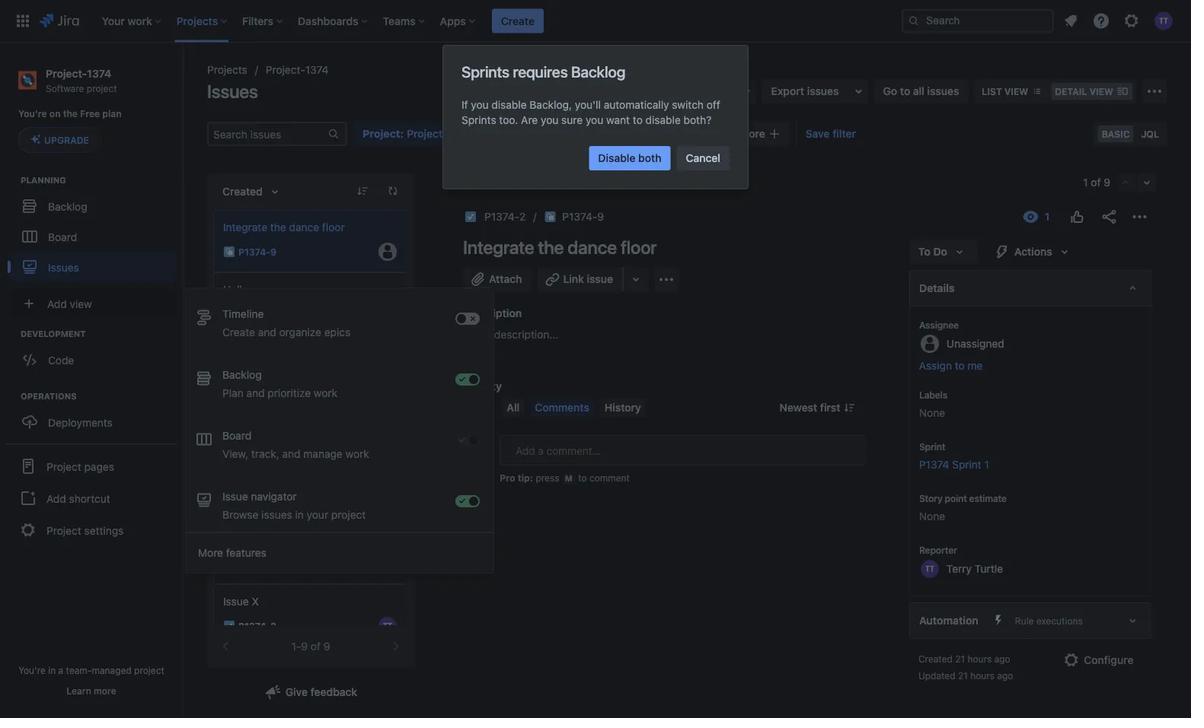 Task type: vqa. For each thing, say whether or not it's contained in the screenshot.
Customer in Customer impact assessment Define and build your process for how you handle customer-impacting changes.
no



Task type: locate. For each thing, give the bounding box(es) containing it.
history button
[[600, 399, 646, 417]]

organize
[[279, 326, 321, 339]]

search image
[[908, 15, 920, 27]]

subtask image up helloooo
[[223, 246, 235, 258]]

bug element
[[213, 398, 408, 460]]

0 vertical spatial board
[[48, 231, 77, 243]]

0 vertical spatial project
[[87, 83, 117, 94]]

1 vertical spatial project
[[331, 509, 366, 522]]

1 vertical spatial backlog
[[48, 200, 87, 213]]

1 horizontal spatial sprint
[[952, 459, 981, 471]]

hours right created
[[967, 654, 991, 665]]

story
[[919, 493, 942, 504]]

deployments link
[[8, 408, 175, 438]]

sprints requires backlog dialog
[[443, 46, 748, 189]]

backlog plan and prioritize work
[[222, 369, 337, 400]]

1 vertical spatial create
[[222, 326, 255, 339]]

issues down projects link on the top left of page
[[207, 81, 258, 102]]

project-1374 software project
[[46, 67, 117, 94]]

integrate the dance floor up helloooo
[[223, 221, 345, 234]]

1 horizontal spatial 1
[[1083, 176, 1088, 189]]

upgrade
[[44, 135, 89, 146]]

give
[[285, 687, 308, 699]]

disable down switch
[[646, 114, 681, 126]]

p1374-2
[[484, 211, 526, 223]]

0 horizontal spatial a
[[58, 666, 63, 676]]

subtask element containing integrate the dance floor
[[213, 210, 408, 273]]

sprint right p1374 at the right
[[952, 459, 981, 471]]

1-
[[291, 641, 301, 653]]

integrate the dance floor inside subtask element
[[223, 221, 345, 234]]

group containing project pages
[[6, 444, 177, 552]]

configure link
[[1053, 649, 1142, 673]]

add shortcut
[[46, 493, 110, 505]]

1 horizontal spatial the
[[270, 221, 286, 234]]

on
[[49, 108, 61, 119]]

project pages
[[46, 461, 114, 473]]

upgrade button
[[19, 128, 100, 152]]

2 vertical spatial and
[[282, 448, 300, 461]]

1 horizontal spatial create
[[501, 14, 535, 27]]

1 subtask image from the top
[[223, 246, 235, 258]]

m
[[565, 474, 573, 484]]

2 task element from the top
[[213, 585, 408, 647]]

and inside timeline create and organize epics
[[258, 326, 276, 339]]

3 subtask element from the top
[[213, 522, 408, 585]]

learn more button
[[66, 685, 116, 698]]

reporter
[[919, 545, 957, 556]]

you down you'll
[[586, 114, 603, 126]]

add for add shortcut
[[46, 493, 66, 505]]

2 horizontal spatial project
[[331, 509, 366, 522]]

dance
[[289, 221, 319, 234], [568, 237, 617, 258]]

0 vertical spatial work
[[314, 387, 337, 400]]

9
[[1104, 176, 1110, 189], [597, 211, 604, 223], [270, 247, 276, 257], [301, 641, 308, 653], [323, 641, 330, 653]]

1 horizontal spatial work
[[345, 448, 369, 461]]

1-9 of 9
[[291, 641, 330, 653]]

integrate
[[223, 221, 267, 234], [463, 237, 534, 258]]

issues inside 'link'
[[927, 85, 959, 97]]

1 vertical spatial issue
[[223, 533, 249, 546]]

link issue button
[[537, 267, 624, 292]]

issue inside issue navigator browse issues in your project
[[222, 491, 248, 503]]

0 vertical spatial task element
[[213, 273, 408, 335]]

add inside button
[[46, 493, 66, 505]]

sprints down if
[[461, 114, 496, 126]]

subtask image
[[223, 246, 235, 258], [223, 558, 235, 570]]

and down p1374-7
[[246, 387, 265, 400]]

1 vertical spatial of
[[311, 641, 321, 653]]

p1374-9 right 2
[[562, 211, 604, 223]]

board link
[[8, 222, 175, 252]]

p1374-9 inside subtask element
[[238, 247, 276, 257]]

group
[[6, 444, 177, 552]]

p1374-7
[[238, 372, 276, 382]]

1 vertical spatial you're
[[18, 666, 46, 676]]

project
[[46, 461, 81, 473], [46, 525, 81, 537]]

1 horizontal spatial dance
[[568, 237, 617, 258]]

add view
[[47, 298, 92, 310]]

a down description
[[486, 329, 491, 341]]

2 subtask image from the top
[[223, 558, 235, 570]]

p1374-9 up helloooo
[[238, 247, 276, 257]]

1 vertical spatial task image
[[223, 621, 235, 633]]

sprints up if
[[461, 62, 509, 80]]

list box containing integrate the dance floor
[[213, 210, 408, 719]]

0 vertical spatial add
[[47, 298, 67, 310]]

1 vertical spatial dance
[[568, 237, 617, 258]]

0 horizontal spatial create
[[222, 326, 255, 339]]

0 horizontal spatial of
[[311, 641, 321, 653]]

2 vertical spatial add
[[46, 493, 66, 505]]

the inside subtask element
[[270, 221, 286, 234]]

0 vertical spatial sprints
[[461, 62, 509, 80]]

p1374-8
[[238, 309, 276, 320]]

2 vertical spatial project
[[134, 666, 164, 676]]

issues
[[207, 81, 258, 102], [48, 261, 79, 274]]

2 project from the top
[[46, 525, 81, 537]]

0 vertical spatial the
[[63, 108, 78, 119]]

21 right updated
[[958, 671, 967, 682]]

view right list
[[1004, 86, 1028, 97]]

press
[[536, 473, 559, 484]]

backlog for backlog
[[48, 200, 87, 213]]

0 horizontal spatial dance
[[289, 221, 319, 234]]

view for add view
[[70, 298, 92, 310]]

board view, track, and manage work
[[222, 430, 369, 461]]

0 vertical spatial ago
[[994, 654, 1010, 665]]

1 horizontal spatial integrate the dance floor
[[463, 237, 657, 258]]

planning
[[21, 176, 66, 186]]

bug image
[[223, 433, 235, 446]]

board up view,
[[222, 430, 251, 442]]

backlog up you'll
[[571, 62, 625, 80]]

task image down issue x
[[223, 621, 235, 633]]

1 vertical spatial and
[[246, 387, 265, 400]]

0 vertical spatial none
[[919, 407, 945, 420]]

1 horizontal spatial view
[[1004, 86, 1028, 97]]

p1374- up track,
[[238, 434, 270, 445]]

development group
[[8, 328, 182, 380]]

integrate the dance floor
[[223, 221, 345, 234], [463, 237, 657, 258]]

backlog inside 'backlog plan and prioritize work'
[[222, 369, 262, 382]]

0 horizontal spatial project
[[87, 83, 117, 94]]

0 horizontal spatial 1
[[984, 459, 989, 471]]

1374 for project-1374 software project
[[87, 67, 111, 80]]

to
[[900, 85, 910, 97], [633, 114, 643, 126], [954, 360, 964, 372], [578, 473, 587, 484]]

epic element
[[213, 335, 408, 398]]

1 vertical spatial the
[[270, 221, 286, 234]]

task element containing helloooo
[[213, 273, 408, 335]]

sprint
[[919, 442, 945, 452], [952, 459, 981, 471]]

are
[[521, 114, 538, 126]]

subtask image left p1374-4
[[223, 558, 235, 570]]

0 vertical spatial floor
[[322, 221, 345, 234]]

0 horizontal spatial issues
[[261, 509, 292, 522]]

project right 'your'
[[331, 509, 366, 522]]

1 horizontal spatial floor
[[621, 237, 657, 258]]

1 vertical spatial add
[[463, 329, 483, 341]]

view inside dropdown button
[[70, 298, 92, 310]]

1 vertical spatial task element
[[213, 585, 408, 647]]

0 horizontal spatial integrate
[[223, 221, 267, 234]]

project up add shortcut
[[46, 461, 81, 473]]

shortcut
[[69, 493, 110, 505]]

0 horizontal spatial board
[[48, 231, 77, 243]]

subtask element
[[213, 210, 408, 273], [213, 460, 408, 522], [213, 522, 408, 585]]

task image
[[223, 308, 235, 321], [223, 621, 235, 633]]

disable up too.
[[492, 99, 527, 111]]

0 vertical spatial issues
[[207, 81, 258, 102]]

add down description
[[463, 329, 483, 341]]

1 vertical spatial 1
[[984, 459, 989, 471]]

issues right all
[[927, 85, 959, 97]]

task image for helloooo
[[223, 308, 235, 321]]

2 vertical spatial the
[[538, 237, 564, 258]]

2 subtask element from the top
[[213, 460, 408, 522]]

navigator
[[251, 491, 297, 503]]

you down backlog,
[[541, 114, 559, 126]]

1 horizontal spatial in
[[295, 509, 304, 522]]

create down the timeline at the left top of page
[[222, 326, 255, 339]]

21 right created
[[955, 654, 965, 665]]

add left shortcut
[[46, 493, 66, 505]]

task image left p1374-8
[[223, 308, 235, 321]]

0 horizontal spatial work
[[314, 387, 337, 400]]

integrate down p1374-2 link
[[463, 237, 534, 258]]

2 you're from the top
[[18, 666, 46, 676]]

in left the team-
[[48, 666, 56, 676]]

add view button
[[9, 289, 174, 319]]

learn more
[[66, 686, 116, 697]]

2 none from the top
[[919, 511, 945, 523]]

in left 'your'
[[295, 509, 304, 522]]

project- up software
[[46, 67, 87, 80]]

integrate up helloooo
[[223, 221, 267, 234]]

link issue
[[563, 273, 613, 286]]

project right 'managed'
[[134, 666, 164, 676]]

1 task element from the top
[[213, 273, 408, 335]]

work right prioritize
[[314, 387, 337, 400]]

1 horizontal spatial board
[[222, 430, 251, 442]]

1 task image from the top
[[223, 308, 235, 321]]

planning group
[[8, 175, 182, 287]]

you're left the team-
[[18, 666, 46, 676]]

attach
[[489, 273, 522, 286]]

issue up more features
[[223, 533, 249, 546]]

to down automatically
[[633, 114, 643, 126]]

2 vertical spatial issue
[[223, 596, 249, 608]]

0 horizontal spatial 1374
[[87, 67, 111, 80]]

issue left x
[[223, 596, 249, 608]]

work right manage
[[345, 448, 369, 461]]

1 vertical spatial p1374-9
[[238, 247, 276, 257]]

add inside dropdown button
[[47, 298, 67, 310]]

1374 inside 'project-1374 software project'
[[87, 67, 111, 80]]

0 horizontal spatial integrate the dance floor
[[223, 221, 345, 234]]

0 vertical spatial task image
[[223, 308, 235, 321]]

1 horizontal spatial integrate
[[463, 237, 534, 258]]

0 vertical spatial in
[[295, 509, 304, 522]]

projects
[[207, 64, 247, 76]]

Search field
[[902, 9, 1054, 33]]

view right detail
[[1090, 86, 1113, 97]]

more
[[94, 686, 116, 697]]

projects link
[[207, 61, 247, 79]]

in
[[295, 509, 304, 522], [48, 666, 56, 676]]

2 horizontal spatial backlog
[[571, 62, 625, 80]]

backlog down planning
[[48, 200, 87, 213]]

cancel button
[[677, 146, 730, 171]]

add for add view
[[47, 298, 67, 310]]

1 horizontal spatial you
[[541, 114, 559, 126]]

2
[[519, 211, 526, 223]]

you right if
[[471, 99, 489, 111]]

to left all
[[900, 85, 910, 97]]

0 horizontal spatial floor
[[322, 221, 345, 234]]

issue abc
[[223, 533, 271, 546]]

menu bar
[[499, 399, 649, 417]]

1 none from the top
[[919, 407, 945, 420]]

switch
[[672, 99, 704, 111]]

1 vertical spatial issues
[[48, 261, 79, 274]]

backlog link
[[8, 191, 175, 222]]

want
[[606, 114, 630, 126]]

issues down 5
[[261, 509, 292, 522]]

updated
[[918, 671, 955, 682]]

none down labels
[[919, 407, 945, 420]]

1 vertical spatial in
[[48, 666, 56, 676]]

backlog up plan
[[222, 369, 262, 382]]

view down issues link
[[70, 298, 92, 310]]

board for board
[[48, 231, 77, 243]]

disable
[[598, 152, 635, 164]]

project- for project-1374
[[266, 64, 305, 76]]

task image for issue x
[[223, 621, 235, 633]]

issue
[[587, 273, 613, 286]]

you'll
[[575, 99, 601, 111]]

1 horizontal spatial p1374-9
[[562, 211, 604, 223]]

details element
[[909, 270, 1151, 307]]

and for backlog
[[246, 387, 265, 400]]

1 vertical spatial sprints
[[461, 114, 496, 126]]

issues up add view
[[48, 261, 79, 274]]

floor inside list box
[[322, 221, 345, 234]]

p1374- right epic icon
[[238, 372, 270, 382]]

add up development
[[47, 298, 67, 310]]

0 horizontal spatial view
[[70, 298, 92, 310]]

board inside 'board view, track, and manage work'
[[222, 430, 251, 442]]

0 vertical spatial integrate the dance floor
[[223, 221, 345, 234]]

1 vertical spatial board
[[222, 430, 251, 442]]

backlog inside 'planning' group
[[48, 200, 87, 213]]

none down story
[[919, 511, 945, 523]]

2 vertical spatial backlog
[[222, 369, 262, 382]]

list
[[982, 86, 1002, 97]]

project up the plan
[[87, 83, 117, 94]]

0 vertical spatial and
[[258, 326, 276, 339]]

0 vertical spatial of
[[1091, 176, 1101, 189]]

9 down 'basic'
[[1104, 176, 1110, 189]]

integrate the dance floor up link
[[463, 237, 657, 258]]

Search issues text field
[[209, 123, 327, 145]]

and down 8
[[258, 326, 276, 339]]

p1374-4
[[238, 559, 276, 570]]

board down "backlog" link
[[48, 231, 77, 243]]

0 horizontal spatial p1374-9
[[238, 247, 276, 257]]

you're for you're on the free plan
[[18, 108, 47, 119]]

project- for project-1374 software project
[[46, 67, 87, 80]]

off
[[707, 99, 720, 111]]

subtask image
[[223, 496, 235, 508]]

to inside if you disable backlog, you'll automatically switch off sprints too. are you sure you want to disable both?
[[633, 114, 643, 126]]

add shortcut button
[[6, 484, 177, 514]]

0 vertical spatial backlog
[[571, 62, 625, 80]]

issues right export
[[807, 85, 839, 97]]

jira image
[[40, 12, 79, 30], [40, 12, 79, 30]]

menu bar containing all
[[499, 399, 649, 417]]

hours right updated
[[970, 671, 994, 682]]

work
[[314, 387, 337, 400], [345, 448, 369, 461]]

sprint up p1374 at the right
[[919, 442, 945, 452]]

p1374- inside epic element
[[238, 372, 270, 382]]

give feedback button
[[255, 681, 366, 705]]

project down add shortcut
[[46, 525, 81, 537]]

0 horizontal spatial backlog
[[48, 200, 87, 213]]

issues
[[807, 85, 839, 97], [927, 85, 959, 97], [261, 509, 292, 522]]

1 horizontal spatial project-
[[266, 64, 305, 76]]

project- right projects
[[266, 64, 305, 76]]

2 task image from the top
[[223, 621, 235, 633]]

if you disable backlog, you'll automatically switch off sprints too. are you sure you want to disable both?
[[461, 99, 720, 126]]

1 subtask element from the top
[[213, 210, 408, 273]]

1 project from the top
[[46, 461, 81, 473]]

sprints
[[461, 62, 509, 80], [461, 114, 496, 126]]

to inside 'link'
[[900, 85, 910, 97]]

a left the team-
[[58, 666, 63, 676]]

create up requires
[[501, 14, 535, 27]]

0 horizontal spatial in
[[48, 666, 56, 676]]

save filter
[[806, 128, 856, 140]]

board for board view, track, and manage work
[[222, 430, 251, 442]]

1 vertical spatial work
[[345, 448, 369, 461]]

9 down 'disable'
[[597, 211, 604, 223]]

list box
[[213, 210, 408, 719]]

and inside 'backlog plan and prioritize work'
[[246, 387, 265, 400]]

helloooo
[[223, 284, 267, 296]]

2 horizontal spatial the
[[538, 237, 564, 258]]

1 vertical spatial a
[[58, 666, 63, 676]]

0 horizontal spatial you
[[471, 99, 489, 111]]

to left me
[[954, 360, 964, 372]]

code
[[48, 354, 74, 367]]

0 vertical spatial sprint
[[919, 442, 945, 452]]

subtask image for issue abc
[[223, 558, 235, 570]]

issues inside button
[[807, 85, 839, 97]]

board inside board link
[[48, 231, 77, 243]]

Add a comment… field
[[500, 436, 865, 466]]

2 sprints from the top
[[461, 114, 496, 126]]

backlog
[[571, 62, 625, 80], [48, 200, 87, 213], [222, 369, 262, 382]]

rule executions
[[1015, 616, 1082, 627]]

and right track,
[[282, 448, 300, 461]]

of
[[1091, 176, 1101, 189], [311, 641, 321, 653]]

issues inside issue navigator browse issues in your project
[[261, 509, 292, 522]]

0 vertical spatial disable
[[492, 99, 527, 111]]

1 horizontal spatial a
[[486, 329, 491, 341]]

1 you're from the top
[[18, 108, 47, 119]]

automation element
[[909, 603, 1151, 640]]

sprints inside if you disable backlog, you'll automatically switch off sprints too. are you sure you want to disable both?
[[461, 114, 496, 126]]

0 vertical spatial integrate
[[223, 221, 267, 234]]

6
[[270, 434, 276, 445]]

2 horizontal spatial view
[[1090, 86, 1113, 97]]

you're left on
[[18, 108, 47, 119]]

issue up 'browse'
[[222, 491, 248, 503]]

project- inside 'project-1374 software project'
[[46, 67, 87, 80]]

task element
[[213, 273, 408, 335], [213, 585, 408, 647]]

create button
[[492, 9, 544, 33]]

prioritize
[[268, 387, 311, 400]]

0 vertical spatial create
[[501, 14, 535, 27]]

sprint p1374 sprint 1
[[919, 442, 989, 471]]

p1374- up attach
[[484, 211, 519, 223]]

1 horizontal spatial 1374
[[305, 64, 329, 76]]

automation
[[919, 615, 978, 628]]

you
[[471, 99, 489, 111], [541, 114, 559, 126], [586, 114, 603, 126]]

0 vertical spatial subtask image
[[223, 246, 235, 258]]



Task type: describe. For each thing, give the bounding box(es) containing it.
view for detail view
[[1090, 86, 1113, 97]]

1 vertical spatial ago
[[997, 671, 1013, 682]]

p1374-3
[[238, 621, 276, 632]]

backlog inside dialog
[[571, 62, 625, 80]]

issue navigator browse issues in your project
[[222, 491, 366, 522]]

and for timeline
[[258, 326, 276, 339]]

and inside 'board view, track, and manage work'
[[282, 448, 300, 461]]

p1374-5 link
[[213, 460, 407, 522]]

eloisefrancis23 image
[[378, 555, 397, 573]]

your
[[307, 509, 328, 522]]

issues for go to all issues
[[927, 85, 959, 97]]

issues link
[[8, 252, 175, 283]]

p1374 sprint 1 link
[[919, 459, 989, 471]]

1 vertical spatial sprint
[[952, 459, 981, 471]]

both
[[638, 152, 661, 164]]

p1374
[[919, 459, 949, 471]]

view for list view
[[1004, 86, 1028, 97]]

0 vertical spatial 1
[[1083, 176, 1088, 189]]

1 vertical spatial floor
[[621, 237, 657, 258]]

1 vertical spatial integrate the dance floor
[[463, 237, 657, 258]]

create banner
[[0, 0, 1191, 43]]

link
[[563, 273, 584, 286]]

p1374- right 2
[[562, 211, 597, 223]]

to right m
[[578, 473, 587, 484]]

rule
[[1015, 616, 1033, 627]]

to inside button
[[954, 360, 964, 372]]

configure
[[1083, 655, 1133, 667]]

none inside story point estimate none
[[919, 511, 945, 523]]

none inside labels none
[[919, 407, 945, 420]]

created
[[918, 654, 952, 665]]

project-1374
[[266, 64, 329, 76]]

project settings link
[[6, 514, 177, 548]]

project-1374 link
[[266, 61, 329, 79]]

0 vertical spatial dance
[[289, 221, 319, 234]]

disable both
[[598, 152, 661, 164]]

2 horizontal spatial you
[[586, 114, 603, 126]]

assignee
[[919, 320, 958, 331]]

issue for issue x
[[223, 596, 249, 608]]

give feedback
[[285, 687, 357, 699]]

activity
[[463, 380, 502, 393]]

0 vertical spatial 21
[[955, 654, 965, 665]]

1 horizontal spatial project
[[134, 666, 164, 676]]

you're for you're in a team-managed project
[[18, 666, 46, 676]]

p1374-2 link
[[484, 208, 526, 226]]

backlog for backlog plan and prioritize work
[[222, 369, 262, 382]]

project for project pages
[[46, 461, 81, 473]]

1 horizontal spatial issues
[[207, 81, 258, 102]]

jql
[[1141, 129, 1159, 139]]

add a description...
[[463, 329, 558, 341]]

issue x
[[223, 596, 259, 608]]

comments
[[535, 402, 589, 414]]

sort descending image
[[356, 185, 369, 197]]

labels none
[[919, 390, 947, 420]]

x
[[252, 596, 259, 608]]

work inside 'backlog plan and prioritize work'
[[314, 387, 337, 400]]

labels
[[919, 390, 947, 401]]

add for add a description...
[[463, 329, 483, 341]]

newest first image
[[843, 402, 856, 414]]

p1374- inside bug element
[[238, 434, 270, 445]]

too.
[[499, 114, 518, 126]]

plan
[[102, 108, 122, 119]]

refresh image
[[387, 185, 399, 197]]

detail view
[[1055, 86, 1113, 97]]

tip:
[[518, 473, 533, 484]]

attach button
[[463, 267, 531, 292]]

description...
[[494, 329, 558, 341]]

issue for issue abc
[[223, 533, 249, 546]]

open export issues dropdown image
[[850, 82, 868, 101]]

sure
[[561, 114, 583, 126]]

1374 for project-1374
[[305, 64, 329, 76]]

issue for issue navigator browse issues in your project
[[222, 491, 248, 503]]

you're on the free plan
[[18, 108, 122, 119]]

1 vertical spatial integrate
[[463, 237, 534, 258]]

code link
[[8, 345, 175, 376]]

deployments
[[48, 416, 113, 429]]

1 vertical spatial 21
[[958, 671, 967, 682]]

operations group
[[8, 391, 182, 443]]

primary element
[[9, 0, 902, 42]]

task element containing issue x
[[213, 585, 408, 647]]

0 horizontal spatial sprint
[[919, 442, 945, 452]]

settings
[[84, 525, 124, 537]]

pro
[[500, 473, 515, 484]]

basic
[[1102, 129, 1130, 139]]

0 horizontal spatial the
[[63, 108, 78, 119]]

unassigned
[[946, 337, 1004, 350]]

save
[[806, 128, 830, 140]]

project for project settings
[[46, 525, 81, 537]]

8
[[270, 309, 276, 320]]

0 horizontal spatial disable
[[492, 99, 527, 111]]

view,
[[222, 448, 248, 461]]

pro tip: press m to comment
[[500, 473, 630, 484]]

executions
[[1036, 616, 1082, 627]]

assign to me button
[[919, 359, 1135, 374]]

more features
[[198, 547, 266, 560]]

p1374- down "abc"
[[238, 559, 270, 570]]

subtask element containing issue abc
[[213, 522, 408, 585]]

newest first button
[[770, 399, 865, 417]]

feedback
[[310, 687, 357, 699]]

team-
[[66, 666, 92, 676]]

1 inside sprint p1374 sprint 1
[[984, 459, 989, 471]]

point
[[944, 493, 967, 504]]

comment
[[589, 473, 630, 484]]

assign to me
[[919, 360, 982, 372]]

9 right 1-
[[323, 641, 330, 653]]

9 up give feedback button
[[301, 641, 308, 653]]

timeline create and organize epics
[[222, 308, 350, 339]]

epic image
[[223, 371, 235, 383]]

go to all issues
[[883, 85, 959, 97]]

9 inside p1374-9 link
[[597, 211, 604, 223]]

timeline
[[222, 308, 264, 321]]

9 up 8
[[270, 247, 276, 257]]

plan
[[222, 387, 243, 400]]

issues for issue navigator browse issues in your project
[[261, 509, 292, 522]]

1 of 9
[[1083, 176, 1110, 189]]

profile image of terry turtle image
[[465, 439, 489, 463]]

track,
[[251, 448, 279, 461]]

browse
[[222, 509, 258, 522]]

p1374-7 link
[[213, 335, 407, 398]]

p1374- down x
[[238, 621, 270, 632]]

project inside issue navigator browse issues in your project
[[331, 509, 366, 522]]

disable both button
[[589, 146, 671, 171]]

free
[[80, 108, 100, 119]]

subtask element containing p1374-5
[[213, 460, 408, 522]]

create inside timeline create and organize epics
[[222, 326, 255, 339]]

pages
[[84, 461, 114, 473]]

integrate inside subtask element
[[223, 221, 267, 234]]

more features link
[[186, 538, 493, 569]]

1 horizontal spatial disable
[[646, 114, 681, 126]]

list view
[[982, 86, 1028, 97]]

p1374- up 'browse'
[[238, 497, 270, 507]]

p1374-6 link
[[213, 398, 407, 460]]

issues inside 'planning' group
[[48, 261, 79, 274]]

create inside button
[[501, 14, 535, 27]]

newest first
[[780, 402, 840, 414]]

1 horizontal spatial of
[[1091, 176, 1101, 189]]

automatically
[[604, 99, 669, 111]]

managed
[[92, 666, 132, 676]]

in inside issue navigator browse issues in your project
[[295, 509, 304, 522]]

1 vertical spatial hours
[[970, 671, 994, 682]]

estimate
[[969, 493, 1006, 504]]

first
[[820, 402, 840, 414]]

features
[[226, 547, 266, 560]]

created 21 hours ago updated 21 hours ago
[[918, 654, 1013, 682]]

subtask image for integrate the dance floor
[[223, 246, 235, 258]]

p1374- down helloooo
[[238, 309, 270, 320]]

p1374- up helloooo
[[238, 247, 270, 257]]

project inside 'project-1374 software project'
[[87, 83, 117, 94]]

all
[[507, 402, 520, 414]]

0 vertical spatial hours
[[967, 654, 991, 665]]

project settings
[[46, 525, 124, 537]]

description
[[463, 307, 522, 320]]

if
[[461, 99, 468, 111]]

0 vertical spatial p1374-9
[[562, 211, 604, 223]]

1 sprints from the top
[[461, 62, 509, 80]]

requires
[[513, 62, 568, 80]]

work inside 'board view, track, and manage work'
[[345, 448, 369, 461]]

go to all issues link
[[874, 79, 968, 104]]



